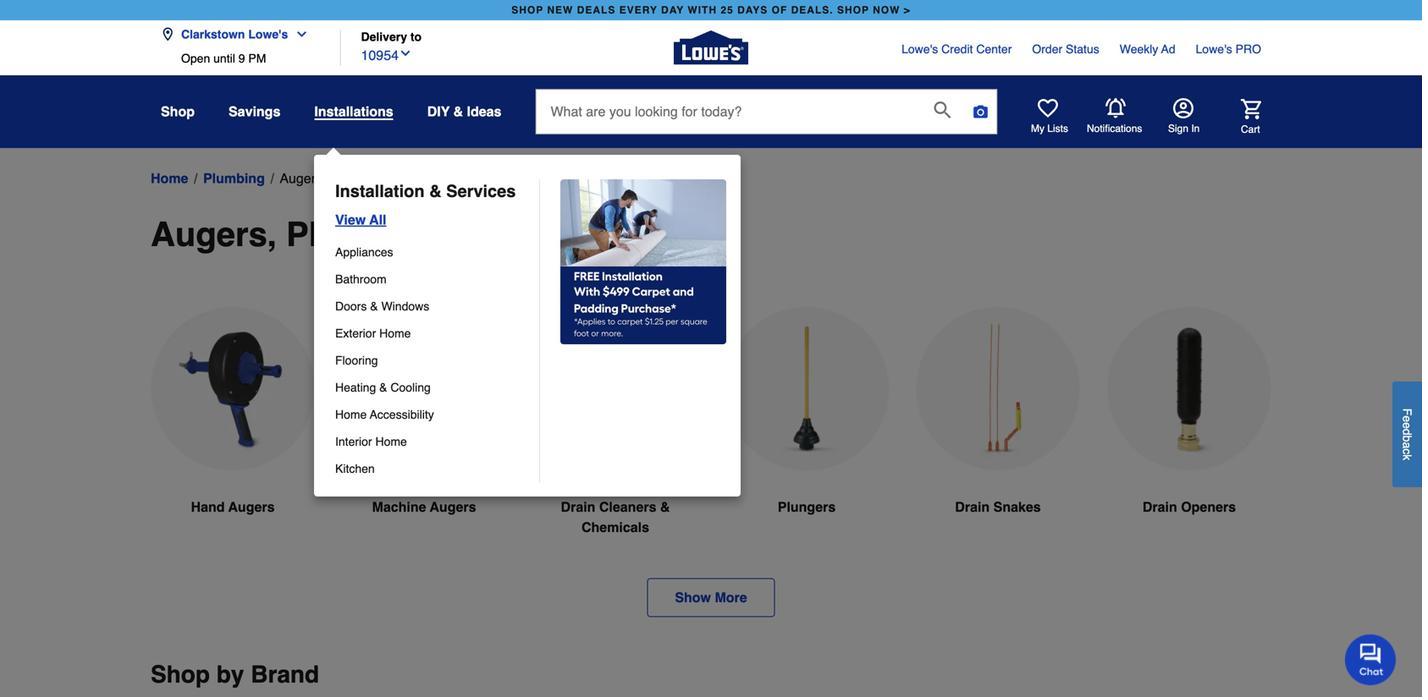 Task type: vqa. For each thing, say whether or not it's contained in the screenshot.
Ideas
yes



Task type: describe. For each thing, give the bounding box(es) containing it.
drain for drain cleaners & chemicals
[[561, 500, 596, 515]]

sign in button
[[1169, 98, 1200, 135]]

heating
[[335, 381, 376, 395]]

more
[[715, 590, 747, 606]]

my
[[1031, 123, 1045, 135]]

savings button
[[229, 97, 281, 127]]

sign
[[1169, 123, 1189, 135]]

status
[[1066, 42, 1100, 56]]

savings
[[229, 104, 281, 119]]

now
[[873, 4, 901, 16]]

0 vertical spatial plungers
[[330, 171, 384, 186]]

1 e from the top
[[1401, 416, 1415, 422]]

0 vertical spatial augers, plungers & drain openers
[[280, 171, 488, 186]]

drain openers link
[[1108, 307, 1272, 558]]

shop for shop
[[161, 104, 195, 119]]

lowe's home improvement account image
[[1174, 98, 1194, 119]]

& inside drain cleaners & chemicals
[[660, 500, 670, 515]]

ideas
[[467, 104, 502, 119]]

2 vertical spatial plungers
[[778, 500, 836, 515]]

sign in
[[1169, 123, 1200, 135]]

a brass craft music wire machine auger. image
[[342, 307, 506, 472]]

shop button
[[161, 97, 195, 127]]

1 vertical spatial plungers
[[286, 215, 431, 254]]

view
[[335, 212, 366, 228]]

windows
[[381, 300, 430, 313]]

installation & services
[[335, 182, 516, 201]]

delivery to
[[361, 30, 422, 44]]

home accessibility
[[335, 408, 434, 422]]

installation
[[335, 182, 425, 201]]

exterior
[[335, 327, 376, 340]]

chevron down image
[[399, 47, 412, 60]]

chevron down image
[[288, 28, 308, 41]]

10954 button
[[361, 44, 412, 66]]

plumbing link
[[203, 169, 265, 189]]

lowe's inside button
[[248, 28, 288, 41]]

lists
[[1048, 123, 1069, 135]]

openers inside drain openers link
[[1181, 500, 1236, 515]]

drain for drain openers
[[1143, 500, 1178, 515]]

augers, plungers & drain openers link
[[280, 169, 488, 189]]

c
[[1401, 449, 1415, 455]]

Search Query text field
[[536, 90, 921, 134]]

diy & ideas
[[427, 104, 502, 119]]

orange drain snakes. image
[[916, 307, 1081, 472]]

shop new deals every day with 25 days of deals. shop now >
[[512, 4, 911, 16]]

plumbing
[[203, 171, 265, 186]]

diy & ideas button
[[427, 97, 502, 127]]

drain for drain snakes
[[955, 500, 990, 515]]

weekly ad
[[1120, 42, 1176, 56]]

& inside button
[[453, 104, 463, 119]]

shop by brand
[[151, 662, 319, 689]]

25
[[721, 4, 734, 16]]

drain openers
[[1143, 500, 1236, 515]]

1 shop from the left
[[512, 4, 544, 16]]

0 horizontal spatial augers,
[[151, 215, 277, 254]]

every
[[620, 4, 658, 16]]

lowe's credit center
[[902, 42, 1012, 56]]

cart
[[1241, 123, 1261, 135]]

home down 'home accessibility' on the left bottom of page
[[376, 435, 407, 449]]

to
[[411, 30, 422, 44]]

delivery
[[361, 30, 407, 44]]

lowe's credit center link
[[902, 41, 1012, 58]]

a yellow jug of drano commercial line drain cleaner. image
[[533, 307, 698, 472]]

clarkstown lowe's
[[181, 28, 288, 41]]

d
[[1401, 429, 1415, 436]]

heating & cooling link
[[335, 374, 528, 401]]

deals
[[577, 4, 616, 16]]

a black rubber plunger. image
[[725, 307, 889, 472]]

machine augers
[[372, 500, 476, 515]]

show more button
[[647, 579, 775, 618]]

openers inside augers, plungers & drain openers link
[[436, 171, 488, 186]]

installations
[[314, 104, 394, 119]]

installations button
[[314, 103, 394, 120]]

home down windows
[[379, 327, 411, 340]]

f e e d b a c k
[[1401, 409, 1415, 461]]

0 vertical spatial augers,
[[280, 171, 326, 186]]

view all link
[[329, 203, 387, 230]]

free installation with $499 carpet and pad purchase. requires carpet $1.25 per square foot or more. image
[[540, 180, 727, 345]]

by
[[217, 662, 244, 689]]

b
[[1401, 436, 1415, 442]]

flooring
[[335, 354, 378, 368]]

open until 9 pm
[[181, 52, 266, 65]]

accessibility
[[370, 408, 434, 422]]

cleaners
[[599, 500, 657, 515]]

doors & windows
[[335, 300, 430, 313]]

drain snakes
[[955, 500, 1041, 515]]

machine
[[372, 500, 426, 515]]



Task type: locate. For each thing, give the bounding box(es) containing it.
2 horizontal spatial openers
[[1181, 500, 1236, 515]]

chat invite button image
[[1346, 634, 1397, 686]]

lowe's
[[248, 28, 288, 41], [902, 42, 938, 56], [1196, 42, 1233, 56]]

openers
[[436, 171, 488, 186], [570, 215, 708, 254], [1181, 500, 1236, 515]]

services
[[446, 182, 516, 201]]

f e e d b a c k button
[[1393, 382, 1423, 488]]

days
[[738, 4, 768, 16]]

2 e from the top
[[1401, 422, 1415, 429]]

None search field
[[536, 89, 998, 150]]

interior home link
[[335, 428, 528, 456]]

order status link
[[1033, 41, 1100, 58]]

1 horizontal spatial shop
[[837, 4, 870, 16]]

0 horizontal spatial shop
[[512, 4, 544, 16]]

new
[[547, 4, 574, 16]]

drain inside drain cleaners & chemicals
[[561, 500, 596, 515]]

camera image
[[973, 103, 989, 120]]

order
[[1033, 42, 1063, 56]]

home link
[[151, 169, 188, 189]]

1 augers from the left
[[228, 500, 275, 515]]

bathroom link
[[335, 266, 528, 293]]

1 horizontal spatial lowe's
[[902, 42, 938, 56]]

exterior home link
[[335, 320, 528, 347]]

augers for hand augers
[[228, 500, 275, 515]]

0 vertical spatial openers
[[436, 171, 488, 186]]

augers, plungers & drain openers up all
[[280, 171, 488, 186]]

lowe's home improvement logo image
[[674, 11, 749, 85]]

1 vertical spatial augers, plungers & drain openers
[[151, 215, 708, 254]]

with
[[688, 4, 717, 16]]

1 vertical spatial openers
[[570, 215, 708, 254]]

interior
[[335, 435, 372, 449]]

clarkstown lowe's button
[[161, 17, 315, 52]]

lowe's home improvement notification center image
[[1106, 98, 1126, 119]]

clarkstown
[[181, 28, 245, 41]]

a cobra rubber bladder with brass fitting. image
[[1108, 307, 1272, 472]]

2 shop from the left
[[837, 4, 870, 16]]

cooling
[[391, 381, 431, 395]]

view all
[[335, 212, 387, 228]]

lowe's up pm
[[248, 28, 288, 41]]

hand augers link
[[151, 307, 315, 558]]

augers, plungers & drain openers
[[280, 171, 488, 186], [151, 215, 708, 254]]

until
[[214, 52, 235, 65]]

brand
[[251, 662, 319, 689]]

appliances link
[[335, 239, 528, 266]]

plungers link
[[725, 307, 889, 558]]

shop for shop by brand
[[151, 662, 210, 689]]

search image
[[934, 102, 951, 119]]

hand augers
[[191, 500, 275, 515]]

exterior home
[[335, 327, 411, 340]]

10954
[[361, 47, 399, 63]]

home up interior
[[335, 408, 367, 422]]

2 vertical spatial openers
[[1181, 500, 1236, 515]]

kitchen link
[[335, 456, 528, 483]]

home left plumbing on the top left
[[151, 171, 188, 186]]

open
[[181, 52, 210, 65]]

shop left new
[[512, 4, 544, 16]]

e
[[1401, 416, 1415, 422], [1401, 422, 1415, 429]]

f
[[1401, 409, 1415, 416]]

lowe's left credit
[[902, 42, 938, 56]]

a
[[1401, 442, 1415, 449]]

plungers
[[330, 171, 384, 186], [286, 215, 431, 254], [778, 500, 836, 515]]

doors & windows link
[[335, 293, 528, 320]]

1 vertical spatial augers,
[[151, 215, 277, 254]]

0 horizontal spatial augers
[[228, 500, 275, 515]]

a kobalt music wire drain hand auger. image
[[151, 307, 315, 472]]

interior home
[[335, 435, 407, 449]]

e up 'b'
[[1401, 422, 1415, 429]]

notifications
[[1087, 123, 1143, 135]]

shop left by
[[151, 662, 210, 689]]

augers, down plumbing link
[[151, 215, 277, 254]]

augers,
[[280, 171, 326, 186], [151, 215, 277, 254]]

day
[[661, 4, 684, 16]]

0 horizontal spatial lowe's
[[248, 28, 288, 41]]

1 horizontal spatial augers
[[430, 500, 476, 515]]

pm
[[248, 52, 266, 65]]

0 vertical spatial shop
[[161, 104, 195, 119]]

augers right hand
[[228, 500, 275, 515]]

2 horizontal spatial lowe's
[[1196, 42, 1233, 56]]

appliances
[[335, 246, 393, 259]]

0 horizontal spatial openers
[[436, 171, 488, 186]]

cart button
[[1218, 99, 1262, 136]]

augers, plungers & drain openers down "installation & services"
[[151, 215, 708, 254]]

location image
[[161, 28, 174, 41]]

drain cleaners & chemicals
[[561, 500, 670, 536]]

2 augers from the left
[[430, 500, 476, 515]]

1 horizontal spatial openers
[[570, 215, 708, 254]]

shop new deals every day with 25 days of deals. shop now > link
[[508, 0, 914, 20]]

home accessibility link
[[335, 401, 528, 428]]

pro
[[1236, 42, 1262, 56]]

1 vertical spatial shop
[[151, 662, 210, 689]]

machine augers link
[[342, 307, 506, 558]]

lowe's home improvement cart image
[[1241, 99, 1262, 119]]

weekly ad link
[[1120, 41, 1176, 58]]

lowe's pro link
[[1196, 41, 1262, 58]]

lowe's for lowe's credit center
[[902, 42, 938, 56]]

ad
[[1162, 42, 1176, 56]]

1 horizontal spatial augers,
[[280, 171, 326, 186]]

lowe's home improvement lists image
[[1038, 98, 1058, 119]]

shop left now
[[837, 4, 870, 16]]

drain
[[400, 171, 433, 186], [474, 215, 561, 254], [561, 500, 596, 515], [955, 500, 990, 515], [1143, 500, 1178, 515]]

doors
[[335, 300, 367, 313]]

augers down kitchen link
[[430, 500, 476, 515]]

show
[[675, 590, 711, 606]]

snakes
[[994, 500, 1041, 515]]

augers
[[228, 500, 275, 515], [430, 500, 476, 515]]

lowe's pro
[[1196, 42, 1262, 56]]

augers for machine augers
[[430, 500, 476, 515]]

shop
[[512, 4, 544, 16], [837, 4, 870, 16]]

credit
[[942, 42, 973, 56]]

center
[[977, 42, 1012, 56]]

flooring link
[[335, 347, 528, 374]]

my lists link
[[1031, 98, 1069, 135]]

hand
[[191, 500, 225, 515]]

order status
[[1033, 42, 1100, 56]]

of
[[772, 4, 788, 16]]

9
[[239, 52, 245, 65]]

kitchen
[[335, 462, 375, 476]]

my lists
[[1031, 123, 1069, 135]]

show more
[[675, 590, 747, 606]]

chemicals
[[582, 520, 650, 536]]

drain cleaners & chemicals link
[[533, 307, 698, 579]]

lowe's left 'pro'
[[1196, 42, 1233, 56]]

diy
[[427, 104, 450, 119]]

e up d
[[1401, 416, 1415, 422]]

heating & cooling
[[335, 381, 431, 395]]

augers, right plumbing on the top left
[[280, 171, 326, 186]]

lowe's for lowe's pro
[[1196, 42, 1233, 56]]

shop down open
[[161, 104, 195, 119]]

all
[[369, 212, 387, 228]]



